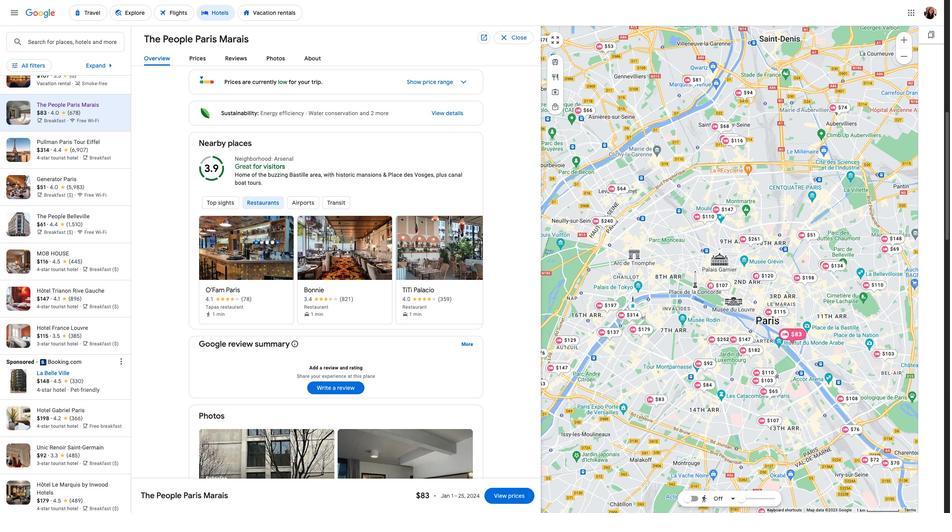 Task type: vqa. For each thing, say whether or not it's contained in the screenshot.


Task type: locate. For each thing, give the bounding box(es) containing it.
review down at
[[338, 385, 355, 392]]

louvre
[[86, 64, 103, 71], [71, 325, 88, 331]]

3 tourist from the top
[[51, 304, 66, 310]]

star for $116
[[41, 267, 50, 273]]

view prices button
[[485, 487, 535, 506]]

view left prices
[[495, 493, 507, 500]]

list
[[199, 214, 491, 333]]

the right of
[[259, 172, 267, 178]]

4.0
[[50, 35, 58, 42], [51, 109, 59, 116], [50, 184, 58, 191], [403, 296, 411, 303]]

your inside the add a review and rating share your experience at this place
[[311, 374, 321, 380]]

· down 4 out of 5 stars from 678 reviews 'image'
[[66, 118, 70, 124]]

7 hotel · from the top
[[67, 506, 81, 512]]

$134 link
[[821, 261, 847, 275]]

$53
[[605, 43, 614, 49]]

$64 link
[[607, 184, 630, 198]]

4.0 inside 4 out of 5 stars from 359 reviews image
[[403, 296, 411, 303]]

0 horizontal spatial $103
[[762, 378, 774, 384]]

0 vertical spatial review
[[228, 339, 253, 349]]

tourist for $116
[[51, 267, 66, 273]]

4 4-star tourist hotel · from the top
[[37, 424, 82, 430]]

$76 link
[[841, 425, 864, 439]]

1 horizontal spatial $179
[[639, 327, 651, 332]]

1 4- from the top
[[37, 155, 41, 161]]

3.3 out of 5 stars from 6 reviews image
[[54, 72, 76, 80]]

1 vertical spatial $198
[[37, 415, 49, 422]]

2 tourist from the top
[[51, 267, 66, 273]]

3.3 inside image
[[54, 72, 61, 79]]

hotel
[[37, 325, 51, 331], [37, 408, 51, 414]]

min for o'fam paris
[[217, 312, 225, 317]]

star for $148
[[42, 387, 52, 394]]

a right write
[[333, 385, 336, 392]]

3.3 inside image
[[51, 452, 58, 460]]

1 tourist from the top
[[51, 155, 66, 161]]

0 horizontal spatial and
[[340, 366, 348, 371]]

3.3 for $107
[[54, 72, 61, 79]]

$110 for left the '$110' link
[[703, 214, 715, 220]]

star
[[41, 155, 50, 161], [41, 267, 50, 273], [41, 304, 50, 310], [41, 341, 50, 347], [42, 387, 52, 394], [41, 424, 50, 430], [41, 461, 50, 467], [41, 506, 50, 512]]

louvre up smoke-free
[[86, 64, 103, 71]]

4 hotel · from the top
[[67, 341, 81, 347]]

wi- for (678)
[[88, 118, 95, 124]]

place
[[388, 172, 403, 178]]

5 4-star tourist hotel · from the top
[[37, 506, 82, 512]]

3.9
[[205, 162, 219, 175]]

$147
[[722, 207, 734, 212], [37, 295, 49, 303], [739, 337, 752, 342], [556, 365, 569, 371]]

0 horizontal spatial $110 link
[[692, 212, 718, 226]]

· left 3.5
[[50, 333, 51, 340]]

louvre inside hotel france louvre $115 ·
[[71, 325, 88, 331]]

restaurant
[[221, 305, 244, 310]]

$314
[[37, 147, 49, 154], [627, 312, 639, 318]]

min inside 1 min text box
[[315, 312, 324, 317]]

4- for $116
[[37, 267, 41, 273]]

$148
[[891, 236, 903, 242], [37, 378, 50, 385]]

hotel · down (385)
[[67, 341, 81, 347]]

4.5 out of 5 stars from 330 reviews image
[[53, 378, 84, 386]]

1 vertical spatial the people paris marais
[[141, 491, 228, 501]]

breakfast ($) for saint-
[[90, 461, 119, 467]]

$116 inside $116 link
[[732, 138, 744, 144]]

from
[[349, 14, 362, 21]]

off
[[714, 496, 723, 503]]

a inside the add a review and rating share your experience at this place
[[320, 366, 323, 371]]

generator up hotel · kid-
[[37, 27, 62, 34]]

·
[[47, 35, 48, 42], [51, 72, 52, 79], [48, 109, 49, 116], [306, 110, 307, 116], [66, 118, 70, 124], [51, 147, 52, 154], [47, 184, 48, 191], [73, 193, 77, 198], [47, 221, 48, 228], [73, 230, 77, 235], [50, 258, 51, 265], [51, 295, 52, 303], [50, 333, 51, 340], [36, 359, 38, 366], [51, 378, 52, 385], [51, 415, 52, 422], [48, 452, 49, 460], [51, 498, 52, 505]]

0 vertical spatial fi
[[95, 118, 99, 124]]

tourist down 4.5 out of 5 stars from 445 reviews image
[[51, 267, 66, 273]]

area,
[[310, 172, 322, 178]]

1 min for bonnie
[[311, 312, 324, 317]]

0 vertical spatial generator
[[37, 27, 62, 34]]

germain
[[82, 445, 104, 451]]

buzzing
[[268, 172, 288, 178]]

0 vertical spatial $116
[[732, 138, 744, 144]]

hôtel up hotels
[[37, 482, 51, 488]]

4.1 down trianon
[[53, 295, 60, 303]]

1 km button
[[855, 508, 903, 514]]

star down pullman
[[41, 155, 50, 161]]

$116 down the mob
[[37, 258, 48, 265]]

1 horizontal spatial $110 link
[[752, 368, 778, 382]]

renoir
[[50, 445, 66, 451]]

4.0 inside 4 out of 5 stars from 678 reviews 'image'
[[51, 109, 59, 116]]

review inside the add a review and rating share your experience at this place
[[324, 366, 339, 371]]

and inside the add a review and rating share your experience at this place
[[340, 366, 348, 371]]

tourist down the 4.5 out of 5 stars from 489 reviews image
[[51, 506, 66, 512]]

1 vertical spatial review
[[324, 366, 339, 371]]

4- for $148
[[37, 387, 42, 394]]

4-star tourist hotel · down 4.1 out of 5 stars from 896 reviews image
[[37, 304, 82, 310]]

2 vertical spatial $110
[[763, 370, 775, 376]]

min inside 1 min text field
[[414, 312, 422, 317]]

more right 2
[[376, 110, 389, 116]]

1 min for o'fam paris
[[213, 312, 225, 317]]

hotel · kid-friendly
[[37, 44, 84, 50]]

$92 inside unic renoir saint-germain $92 ·
[[37, 452, 47, 460]]

1 vertical spatial $61
[[829, 262, 838, 267]]

marais up reviews
[[219, 33, 249, 45]]

4.1 inside image
[[53, 295, 60, 303]]

view for view details
[[432, 110, 445, 117]]

0 vertical spatial wi-
[[88, 118, 95, 124]]

6 tourist from the top
[[51, 461, 66, 467]]

0 horizontal spatial $314
[[37, 147, 49, 154]]

1 horizontal spatial $116
[[732, 138, 744, 144]]

your left the trip.
[[298, 78, 310, 86]]

4.0 up hotel · kid-
[[50, 35, 58, 42]]

$115
[[775, 309, 787, 315], [37, 333, 49, 340]]

1 min down 4 out of 5 stars from 359 reviews image
[[410, 312, 422, 317]]

1 vertical spatial $83 link
[[646, 395, 668, 409]]

4.4 down pullman
[[53, 147, 62, 154]]

2 hôtel from the top
[[37, 482, 51, 488]]

1 min inside text field
[[410, 312, 422, 317]]

$92
[[704, 361, 714, 367], [37, 452, 47, 460]]

free for (5,983)
[[84, 193, 94, 198]]

google right the ©2023
[[839, 508, 853, 513]]

tourist down 3.3 out of 5 stars from 485 reviews image
[[51, 461, 66, 467]]

3 1 min from the left
[[410, 312, 422, 317]]

1 vertical spatial your
[[311, 374, 321, 380]]

$252 link
[[707, 335, 733, 348]]

1 vertical spatial $51
[[37, 184, 46, 191]]

0 horizontal spatial $103 link
[[751, 376, 777, 390]]

marais down smoke- at the top
[[82, 102, 99, 108]]

0 vertical spatial $103 link
[[873, 349, 898, 363]]

0 vertical spatial $110 link
[[692, 212, 718, 226]]

friendly down (330)
[[81, 387, 100, 394]]

· down belle
[[51, 378, 52, 385]]

$115 inside hotel france louvre $115 ·
[[37, 333, 49, 340]]

star down mob house $116 ·
[[41, 267, 50, 273]]

show price range
[[407, 78, 454, 86]]

4.0 inside 4 out of 5 stars from 5,983 reviews image
[[50, 184, 58, 191]]

$137
[[608, 330, 620, 335]]

free wi-fi down the (678)
[[77, 118, 99, 124]]

$70
[[891, 461, 901, 466]]

1 restaurant from the left
[[304, 305, 329, 310]]

list containing o'fam paris
[[199, 214, 491, 333]]

o'fam paris  , 4.1 out of 5 stars from 78 reviews , tapas restaurant,  1 min walking list item
[[199, 216, 294, 325]]

hotel inside hotel gabriel paris $198 ·
[[37, 408, 51, 414]]

4 out of 5 stars from 5,983 reviews image
[[50, 183, 85, 191]]

france
[[52, 325, 69, 331]]

· down (1,510)
[[73, 230, 77, 235]]

the
[[77, 64, 85, 71], [259, 172, 267, 178]]

$314 down pullman
[[37, 147, 49, 154]]

0 horizontal spatial the
[[77, 64, 85, 71]]

des
[[404, 172, 413, 178]]

0 horizontal spatial 1 min
[[213, 312, 225, 317]]

hôtel inside 'hôtel trianon rive gauche $147 ·'
[[37, 288, 51, 294]]

zoom out map image
[[900, 51, 910, 61]]

$314 up $179 link
[[627, 312, 639, 318]]

tourist down 3.5
[[51, 341, 66, 347]]

3- up booking.com icon
[[37, 341, 41, 347]]

$92 down the unic at the bottom of page
[[37, 452, 47, 460]]

titi palacio  , 4 out of 5 stars from 359 reviews , restaurant,  1 min by taxi list item
[[396, 216, 491, 325]]

saint-
[[68, 445, 82, 451]]

0 vertical spatial $83 link
[[779, 329, 807, 345]]

6 hotel · from the top
[[67, 461, 81, 467]]

0 horizontal spatial $148
[[37, 378, 50, 385]]

map region
[[541, 26, 919, 514]]

$103 link
[[873, 349, 898, 363], [751, 376, 777, 390]]

and up at
[[340, 366, 348, 371]]

review inside write a review button
[[338, 385, 355, 392]]

breakfast ($) down 4.4 out of 5 stars from 1,510 reviews image
[[44, 230, 73, 235]]

marais inside "the people paris marais $83 ·"
[[82, 102, 99, 108]]

4.5
[[52, 258, 60, 265], [53, 378, 62, 385], [53, 498, 61, 505]]

4-star tourist hotel · down 4.4 out of 5 stars from 6,907 reviews image at left
[[37, 155, 82, 161]]

1 – 25,
[[452, 493, 466, 500]]

breakfast
[[101, 424, 122, 430]]

5 tourist from the top
[[51, 424, 66, 430]]

2 hotel from the top
[[37, 408, 51, 414]]

1 3- from the top
[[37, 341, 41, 347]]

generator for (5,981)
[[37, 27, 62, 34]]

(1,510)
[[66, 221, 83, 228]]

restaurant for bonnie
[[304, 305, 329, 310]]

0 vertical spatial the
[[77, 64, 85, 71]]

3 4-star tourist hotel · from the top
[[37, 304, 82, 310]]

1 inside text field
[[213, 312, 215, 317]]

2 horizontal spatial $110 link
[[862, 280, 888, 294]]

$148 inside "la belle ville $148 ·"
[[37, 378, 50, 385]]

1 inside text box
[[311, 312, 314, 317]]

2 hotel · from the top
[[67, 267, 81, 273]]

0 horizontal spatial your
[[298, 78, 310, 86]]

(359)
[[438, 296, 452, 303]]

1 3-star tourist hotel · from the top
[[37, 341, 82, 347]]

nearby places
[[199, 139, 252, 149]]

0 horizontal spatial $198
[[37, 415, 49, 422]]

2 vertical spatial $107
[[768, 418, 780, 424]]

breakfast ($) down gauche
[[90, 304, 119, 310]]

4-star tourist hotel · down the 4.5 out of 5 stars from 489 reviews image
[[37, 506, 82, 512]]

review for write a review
[[338, 385, 355, 392]]

hotel gabriel paris $198 ·
[[37, 408, 85, 422]]

2 4- from the top
[[37, 267, 41, 273]]

2 horizontal spatial view
[[495, 493, 507, 500]]

the inside "the people paris marais $83 ·"
[[37, 102, 46, 108]]

hotel inside hotel france louvre $115 ·
[[37, 325, 51, 331]]

0 horizontal spatial 4.1
[[53, 295, 60, 303]]

0 vertical spatial hotel
[[37, 325, 51, 331]]

2 generator paris $51 · from the top
[[37, 176, 77, 191]]

generator up 4 out of 5 stars from 5,983 reviews image
[[37, 176, 62, 183]]

overview tab
[[144, 52, 170, 66]]

1 hotel from the top
[[37, 325, 51, 331]]

1 hotel · from the top
[[67, 155, 81, 161]]

4- for $179
[[37, 506, 41, 512]]

0 vertical spatial louvre
[[86, 64, 103, 71]]

4.4 for ·
[[50, 221, 58, 228]]

1 horizontal spatial view
[[432, 110, 445, 117]]

free down belleville
[[84, 230, 94, 235]]

3-star tourist hotel · for 3.5
[[37, 341, 82, 347]]

$110 for bottommost the '$110' link
[[763, 370, 775, 376]]

3 4- from the top
[[37, 304, 41, 310]]

more left the options
[[312, 14, 326, 21]]

hotel · down (489)
[[67, 506, 81, 512]]

0 vertical spatial hôtel
[[37, 288, 51, 294]]

1 min by taxi text field
[[304, 310, 386, 319]]

1 horizontal spatial $110
[[763, 370, 775, 376]]

$107 link
[[706, 281, 732, 290], [757, 416, 783, 430]]

· down hotels
[[51, 498, 52, 505]]

1 vertical spatial 4.5
[[53, 378, 62, 385]]

1 vertical spatial $179
[[37, 498, 49, 505]]

4 tourist from the top
[[51, 341, 66, 347]]

1 horizontal spatial for
[[289, 78, 297, 86]]

the inside the people belleville $61 ·
[[37, 213, 46, 220]]

for up of
[[253, 163, 262, 171]]

1 vertical spatial a
[[333, 385, 336, 392]]

$94
[[744, 90, 754, 95]]

4.1 out of 5 stars from 896 reviews image
[[53, 295, 82, 303]]

4.0 inside 4 out of 5 stars from 5,981 reviews image
[[50, 35, 58, 42]]

star for $179
[[41, 506, 50, 512]]

1 horizontal spatial $198
[[803, 275, 815, 281]]

star for $147
[[41, 304, 50, 310]]

$74 link
[[829, 103, 851, 116]]

rating
[[350, 366, 363, 371]]

· down house
[[50, 258, 51, 265]]

friendly down (5,981)
[[65, 44, 84, 50]]

2 horizontal spatial 1 min
[[410, 312, 422, 317]]

$51 for (5,983)
[[37, 184, 46, 191]]

5 4- from the top
[[37, 424, 41, 430]]

1 horizontal spatial min
[[315, 312, 324, 317]]

hotel left "gabriel"
[[37, 408, 51, 414]]

0 vertical spatial $92
[[704, 361, 714, 367]]

$240
[[602, 218, 614, 224]]

4- down pullman
[[37, 155, 41, 161]]

1 vertical spatial $92
[[37, 452, 47, 460]]

1 min inside text field
[[213, 312, 225, 317]]

close
[[512, 34, 527, 41]]

breakfast ($) down germain
[[90, 461, 119, 467]]

marais inside the people paris marais heading
[[219, 33, 249, 45]]

0 vertical spatial a
[[320, 366, 323, 371]]

0 vertical spatial $179
[[639, 327, 651, 332]]

star down hotels
[[41, 506, 50, 512]]

ville
[[59, 370, 70, 377]]

4.4
[[53, 147, 62, 154], [50, 221, 58, 228]]

1 generator paris $51 · from the top
[[37, 27, 77, 42]]

0 vertical spatial $51
[[37, 35, 46, 42]]

1 vertical spatial generator paris $51 ·
[[37, 176, 77, 191]]

1 horizontal spatial restaurant
[[403, 305, 427, 310]]

star down the unic at the bottom of page
[[41, 461, 50, 467]]

breakfast ($) up gauche
[[90, 267, 119, 273]]

$61 inside $61 link
[[829, 262, 838, 267]]

1 min from the left
[[217, 312, 225, 317]]

4.5 for $179
[[53, 498, 61, 505]]

1 down 4 out of 5 stars from 359 reviews image
[[410, 312, 412, 317]]

1 horizontal spatial $107 link
[[757, 416, 783, 430]]

5 hotel · from the top
[[67, 424, 81, 430]]

4-star tourist hotel · for (6,907)
[[37, 155, 82, 161]]

3.3 for ·
[[51, 452, 58, 460]]

· up vacation rental ·
[[51, 72, 52, 79]]

· inside "the people paris marais $83 ·"
[[48, 109, 49, 116]]

price
[[423, 78, 437, 86]]

$61 inside the people belleville $61 ·
[[37, 221, 46, 228]]

4- down the mob
[[37, 267, 41, 273]]

restaurants
[[247, 199, 279, 207]]

0 horizontal spatial $107
[[37, 72, 50, 79]]

4.1 for (78)
[[206, 296, 214, 303]]

hotel · down (485)
[[67, 461, 81, 467]]

1 min inside text box
[[311, 312, 324, 317]]

hôtel for hotels
[[37, 482, 51, 488]]

2 horizontal spatial min
[[414, 312, 422, 317]]

1 down tapas
[[213, 312, 215, 317]]

currently
[[252, 78, 277, 86]]

review up experience
[[324, 366, 339, 371]]

map data ©2023 google
[[807, 508, 853, 513]]

2 vertical spatial free wi-fi
[[84, 230, 107, 235]]

a right add
[[320, 366, 323, 371]]

plus
[[437, 172, 447, 178]]

prices for prices
[[189, 55, 206, 62]]

star for $198
[[41, 424, 50, 430]]

fi for (5,983)
[[103, 193, 107, 198]]

prices for prices are currently low for your trip.
[[225, 78, 241, 86]]

4.5 down hotels
[[53, 498, 61, 505]]

· inside studio close to the louvre $107 ·
[[51, 72, 52, 79]]

star down hotel gabriel paris $198 ·
[[41, 424, 50, 430]]

expand
[[86, 62, 106, 69]]

view details
[[432, 110, 464, 117]]

rive
[[73, 288, 84, 294]]

1 inside text field
[[410, 312, 412, 317]]

2 vertical spatial view
[[495, 493, 507, 500]]

0 vertical spatial $314
[[37, 147, 49, 154]]

sponsored ·
[[6, 359, 38, 366]]

1 4-star tourist hotel · from the top
[[37, 155, 82, 161]]

restaurant down '3.4'
[[304, 305, 329, 310]]

1 horizontal spatial $148
[[891, 236, 903, 242]]

1 vertical spatial wi-
[[96, 193, 103, 198]]

(896)
[[69, 295, 82, 303]]

7 tourist from the top
[[51, 506, 66, 512]]

1 horizontal spatial your
[[311, 374, 321, 380]]

people inside the people belleville $61 ·
[[48, 213, 66, 220]]

this
[[354, 374, 362, 380]]

2 3-star tourist hotel · from the top
[[37, 461, 82, 467]]

4- down hotels
[[37, 506, 41, 512]]

0 vertical spatial 3-
[[37, 341, 41, 347]]

2 vertical spatial $51
[[808, 232, 817, 238]]

$148 up $69
[[891, 236, 903, 242]]

1 vertical spatial $107 link
[[757, 416, 783, 430]]

of
[[252, 172, 257, 178]]

2 generator from the top
[[37, 176, 62, 183]]

$179 down hotels
[[37, 498, 49, 505]]

0 vertical spatial and
[[360, 110, 370, 116]]

(78)
[[241, 296, 252, 303]]

2 3- from the top
[[37, 461, 41, 467]]

0 vertical spatial google
[[199, 339, 227, 349]]

2 1 min from the left
[[311, 312, 324, 317]]

prices
[[509, 493, 525, 500]]

1 vertical spatial $115
[[37, 333, 49, 340]]

0 vertical spatial $107
[[37, 72, 50, 79]]

1 vertical spatial hôtel
[[37, 482, 51, 488]]

1 vertical spatial the
[[259, 172, 267, 178]]

4.5 down ville
[[53, 378, 62, 385]]

$108
[[847, 396, 859, 402]]

visitors
[[264, 163, 285, 171]]

hotel for $115
[[37, 325, 51, 331]]

home
[[235, 172, 250, 178]]

view for view prices
[[495, 493, 507, 500]]

louvre inside studio close to the louvre $107 ·
[[86, 64, 103, 71]]

jan 1 – 25, 2024
[[441, 493, 480, 500]]

generator
[[37, 27, 62, 34], [37, 176, 62, 183]]

4.1 inside image
[[206, 296, 214, 303]]

hotel · for (6,907)
[[67, 155, 81, 161]]

4.2 out of 5 stars from 366 reviews image
[[53, 415, 83, 423]]

· left 4.4 out of 5 stars from 1,510 reviews image
[[47, 221, 48, 228]]

min inside 1 min text field
[[217, 312, 225, 317]]

tourist down 4.2 at the bottom of page
[[51, 424, 66, 430]]

eiffel tower image
[[629, 302, 638, 314]]

meliá paris la défense, $248 image
[[518, 194, 544, 208]]

3.3 out of 5 stars from 485 reviews image
[[51, 452, 80, 460]]

0 vertical spatial 3-star tourist hotel ·
[[37, 341, 82, 347]]

free wi-fi down '(5,983)'
[[84, 193, 107, 198]]

hotel · down (366)
[[67, 424, 81, 430]]

0 vertical spatial more
[[312, 14, 326, 21]]

1 vertical spatial hotel
[[37, 408, 51, 414]]

2 4-star tourist hotel · from the top
[[37, 267, 82, 273]]

4.0 left the (678)
[[51, 109, 59, 116]]

2 vertical spatial $110 link
[[752, 368, 778, 382]]

3-star tourist hotel ·
[[37, 341, 82, 347], [37, 461, 82, 467]]

0 horizontal spatial restaurant
[[304, 305, 329, 310]]

1 down '3.4'
[[311, 312, 314, 317]]

min for bonnie
[[315, 312, 324, 317]]

min down 3.4 out of 5 stars from 821 reviews image
[[315, 312, 324, 317]]

min for titi palacio
[[414, 312, 422, 317]]

$261
[[749, 236, 761, 242]]

with
[[324, 172, 335, 178]]

2 restaurant from the left
[[403, 305, 427, 310]]

4-star tourist hotel · for (445)
[[37, 267, 82, 273]]

$116 inside mob house $116 ·
[[37, 258, 48, 265]]

1 generator from the top
[[37, 27, 62, 34]]

1 vertical spatial fi
[[103, 193, 107, 198]]

at
[[348, 374, 352, 380]]

· inside hôtel le marquis by inwood hotels $179 ·
[[51, 498, 52, 505]]

1 vertical spatial louvre
[[71, 325, 88, 331]]

tourist for $115
[[51, 341, 66, 347]]

1 min down '3.4'
[[311, 312, 324, 317]]

a inside write a review button
[[333, 385, 336, 392]]

4.4 for $314
[[53, 147, 62, 154]]

1 vertical spatial for
[[253, 163, 262, 171]]

1 horizontal spatial a
[[333, 385, 336, 392]]

4 out of 5 stars from 678 reviews image
[[51, 109, 81, 117]]

restaurant down 4 out of 5 stars from 359 reviews image
[[403, 305, 427, 310]]

3.4 out of 5 stars from 821 reviews image
[[304, 295, 354, 303]]

hôtel inside hôtel le marquis by inwood hotels $179 ·
[[37, 482, 51, 488]]

tab list
[[131, 48, 541, 66]]

the people paris marais
[[144, 33, 249, 45], [141, 491, 228, 501]]

tourist for $198
[[51, 424, 66, 430]]

4 4- from the top
[[37, 387, 42, 394]]

3- for $92
[[37, 461, 41, 467]]

4.1 out of 5 stars from 78 reviews image
[[206, 295, 252, 303]]

view inside button
[[298, 14, 311, 21]]

paris
[[64, 27, 77, 34], [195, 33, 217, 45], [67, 102, 80, 108], [59, 139, 72, 145], [64, 176, 77, 183], [226, 287, 240, 295], [72, 408, 85, 414], [184, 491, 202, 501]]

marais
[[219, 33, 249, 45], [82, 102, 99, 108], [204, 491, 228, 501]]

1 horizontal spatial the
[[259, 172, 267, 178]]

· left 4.1 out of 5 stars from 896 reviews image
[[51, 295, 52, 303]]

1 horizontal spatial photos
[[267, 55, 285, 62]]

hotel for $198
[[37, 408, 51, 414]]

$147 inside 'hôtel trianon rive gauche $147 ·'
[[37, 295, 49, 303]]

2 min from the left
[[315, 312, 324, 317]]

min
[[217, 312, 225, 317], [315, 312, 324, 317], [414, 312, 422, 317]]

hotel · kid-
[[37, 44, 65, 50]]

$115 left 3.5
[[37, 333, 49, 340]]

0 horizontal spatial photos
[[199, 412, 225, 422]]

free for (1,510)
[[84, 230, 94, 235]]

marais down exterior
[[204, 491, 228, 501]]

free wi-fi for (5,983)
[[84, 193, 107, 198]]

$115 down $120 link in the right of the page
[[775, 309, 787, 315]]

· left 4.2 at the bottom of page
[[51, 415, 52, 422]]

3 min from the left
[[414, 312, 422, 317]]

1 vertical spatial $110
[[872, 282, 884, 288]]

$107
[[37, 72, 50, 79], [717, 283, 729, 288], [768, 418, 780, 424]]

$110 link
[[692, 212, 718, 226], [862, 280, 888, 294], [752, 368, 778, 382]]

1 1 min from the left
[[213, 312, 225, 317]]

generator for (5,983)
[[37, 176, 62, 183]]

tour
[[74, 139, 85, 145]]

paris inside list item
[[226, 287, 240, 295]]

bonnie  , 3.4 out of 5 stars from 821 reviews , restaurant,  1 min by taxi list item
[[297, 216, 393, 325]]

$116 down $68 link on the top of the page
[[732, 138, 744, 144]]

1 horizontal spatial $115
[[775, 309, 787, 315]]

1 left the 'km'
[[857, 509, 860, 513]]

2 horizontal spatial $110
[[872, 282, 884, 288]]

$120 link
[[752, 271, 778, 281]]

free wi-fi for (1,510)
[[84, 230, 107, 235]]

4.4 out of 5 stars from 6,907 reviews image
[[53, 146, 88, 154]]

1 vertical spatial more
[[376, 110, 389, 116]]

the people paris marais inside heading
[[144, 33, 249, 45]]

1 horizontal spatial $103
[[883, 351, 895, 357]]

hotel · down (896) at the left bottom of the page
[[67, 304, 81, 310]]

$261 link
[[739, 234, 764, 248]]

1 vertical spatial generator
[[37, 176, 62, 183]]

4.4 left (1,510)
[[50, 221, 58, 228]]

4.1 up tapas
[[206, 296, 214, 303]]

3 hotel · from the top
[[67, 304, 81, 310]]

google down tapas
[[199, 339, 227, 349]]

vacation
[[37, 81, 57, 86]]

free down '(5,983)'
[[84, 193, 94, 198]]

prices down the people paris marais heading
[[189, 55, 206, 62]]

min down tapas restaurant
[[217, 312, 225, 317]]

$103 for bottommost $103 link
[[762, 378, 774, 384]]

view left "details"
[[432, 110, 445, 117]]

0 horizontal spatial $116
[[37, 258, 48, 265]]

4.5 for $116
[[52, 258, 60, 265]]

3- down the unic at the bottom of page
[[37, 461, 41, 467]]

review for add a review and rating share your experience at this place
[[324, 366, 339, 371]]

$66
[[584, 107, 593, 113]]

1 hôtel from the top
[[37, 288, 51, 294]]

1 vertical spatial marais
[[82, 102, 99, 108]]

3.3 up vacation rental ·
[[54, 72, 61, 79]]

· inside hotel france louvre $115 ·
[[50, 333, 51, 340]]

1 vertical spatial free wi-fi
[[84, 193, 107, 198]]

fi
[[95, 118, 99, 124], [103, 193, 107, 198], [103, 230, 107, 235]]

· inside mob house $116 ·
[[50, 258, 51, 265]]

4-star tourist hotel · for (489)
[[37, 506, 82, 512]]

hotels
[[37, 490, 54, 496]]

tourist down 4.1 out of 5 stars from 896 reviews image
[[51, 304, 66, 310]]

1 vertical spatial 3-
[[37, 461, 41, 467]]

view left the options
[[298, 14, 311, 21]]

6 4- from the top
[[37, 506, 41, 512]]



Task type: describe. For each thing, give the bounding box(es) containing it.
4- for $147
[[37, 304, 41, 310]]

$179 link
[[628, 325, 654, 338]]

1 inside button
[[857, 509, 860, 513]]

(385)
[[69, 333, 82, 340]]

free left breakfast
[[90, 424, 99, 430]]

· left 4 out of 5 stars from 5,983 reviews image
[[47, 184, 48, 191]]

star for $314
[[41, 155, 50, 161]]

pullman paris tour eiffel $314 ·
[[37, 139, 100, 154]]

1 vertical spatial friendly
[[81, 387, 100, 394]]

efficiency
[[279, 110, 304, 116]]

main menu image
[[10, 8, 19, 18]]

booking.com image
[[40, 359, 46, 366]]

$120
[[762, 273, 774, 279]]

sights
[[218, 199, 234, 207]]

generator paris $51 · for (5,981)
[[37, 27, 77, 42]]

mob
[[37, 251, 49, 257]]

more inside button
[[312, 14, 326, 21]]

· left booking.com icon
[[36, 359, 38, 366]]

free wi-fi for (678)
[[77, 118, 99, 124]]

eiffel
[[87, 139, 100, 145]]

(485)
[[66, 452, 80, 460]]

Search for places, hotels and more text field
[[28, 32, 124, 52]]

photos inside tab list
[[267, 55, 285, 62]]

breakfast ($) for $116
[[90, 267, 119, 273]]

3- for $115
[[37, 341, 41, 347]]

mob house $116 ·
[[37, 251, 69, 265]]

range
[[438, 78, 454, 86]]

1 vertical spatial $107
[[717, 283, 729, 288]]

· inside hotel gabriel paris $198 ·
[[51, 415, 52, 422]]

titi
[[403, 287, 412, 295]]

o'fam
[[206, 287, 225, 295]]

©2023
[[826, 508, 838, 513]]

rental ·
[[58, 81, 73, 86]]

hotel · for (445)
[[67, 267, 81, 273]]

fi for (1,510)
[[103, 230, 107, 235]]

conservation
[[325, 110, 359, 116]]

0 vertical spatial $107 link
[[706, 281, 732, 290]]

more
[[462, 342, 474, 347]]

$65 link
[[759, 387, 782, 401]]

hotel · for (896)
[[67, 304, 81, 310]]

star for $92
[[41, 461, 50, 467]]

1 vertical spatial photos
[[199, 412, 225, 422]]

tab list containing overview
[[131, 48, 541, 66]]

star for $115
[[41, 341, 50, 347]]

2 horizontal spatial $107
[[768, 418, 780, 424]]

($) for saint-
[[112, 461, 119, 467]]

add a review and rating share your experience at this place
[[297, 366, 375, 380]]

3.4
[[304, 296, 312, 303]]

$179 inside hôtel le marquis by inwood hotels $179 ·
[[37, 498, 49, 505]]

overview
[[144, 55, 170, 62]]

transit
[[327, 199, 346, 207]]

4.1 for (896)
[[53, 295, 60, 303]]

1 horizontal spatial $92
[[704, 361, 714, 367]]

inwood
[[89, 482, 108, 488]]

2
[[371, 110, 374, 116]]

smoke-free
[[82, 81, 108, 86]]

$314 inside pullman paris tour eiffel $314 ·
[[37, 147, 49, 154]]

0 vertical spatial $148
[[891, 236, 903, 242]]

more inside "sustainability: energy efficiency · water conservation and 2 more"
[[376, 110, 389, 116]]

hôtel for ·
[[37, 288, 51, 294]]

1 for o'fam paris
[[213, 312, 215, 317]]

· up hotel · kid-
[[47, 35, 48, 42]]

terms
[[905, 508, 917, 513]]

data
[[816, 508, 825, 513]]

$107 inside studio close to the louvre $107 ·
[[37, 72, 50, 79]]

off button
[[700, 490, 739, 509]]

the inside neighborhood: arsenal great for visitors home of the buzzing bastille area, with historic mansions & place des vosges, plus canal boat tours.
[[259, 172, 267, 178]]

zoom in map image
[[900, 35, 910, 45]]

wi- for (5,983)
[[96, 193, 103, 198]]

$84
[[704, 383, 713, 388]]

3.5 out of 5 stars from 385 reviews image
[[52, 332, 82, 340]]

tourist for $314
[[51, 155, 66, 161]]

for inside neighborhood: arsenal great for visitors home of the buzzing bastille area, with historic mansions & place des vosges, plus canal boat tours.
[[253, 163, 262, 171]]

4.0 for (359)
[[403, 296, 411, 303]]

view more options from $101
[[298, 14, 375, 21]]

($) for louvre
[[112, 341, 119, 347]]

1 vertical spatial google
[[839, 508, 853, 513]]

$252
[[718, 337, 730, 342]]

breakfast ($) down 4 out of 5 stars from 5,983 reviews image
[[44, 193, 73, 198]]

a for add
[[320, 366, 323, 371]]

hotel · for (385)
[[67, 341, 81, 347]]

2 vertical spatial marais
[[204, 491, 228, 501]]

to
[[70, 64, 75, 71]]

breakfast ($) for rive
[[90, 304, 119, 310]]

1 horizontal spatial $83 link
[[779, 329, 807, 345]]

and inside "sustainability: energy efficiency · water conservation and 2 more"
[[360, 110, 370, 116]]

unic renoir saint-germain $92 ·
[[37, 445, 104, 460]]

1 min for titi palacio
[[410, 312, 422, 317]]

paris inside "the people paris marais $83 ·"
[[67, 102, 80, 108]]

($) for $116
[[112, 267, 119, 273]]

4.5 out of 5 stars from 445 reviews image
[[52, 258, 83, 266]]

the inside heading
[[144, 33, 161, 45]]

breakfast ($) for marquis
[[90, 506, 119, 512]]

$263
[[534, 381, 546, 387]]

tourist for $147
[[51, 304, 66, 310]]

exterior
[[206, 476, 227, 483]]

$94 link
[[734, 88, 757, 101]]

restaurant for titi palacio
[[403, 305, 427, 310]]

nearby
[[199, 139, 226, 149]]

$116 link
[[721, 136, 747, 150]]

breakfast ($) for louvre
[[90, 341, 119, 347]]

$198 inside hotel gabriel paris $198 ·
[[37, 415, 49, 422]]

free breakfast
[[90, 424, 122, 430]]

details
[[446, 110, 464, 117]]

keyboard shortcuts
[[768, 508, 802, 513]]

free for (678)
[[77, 118, 87, 124]]

(6)
[[69, 72, 76, 79]]

$103 for the top $103 link
[[883, 351, 895, 357]]

4.0 for (678)
[[51, 109, 59, 116]]

1 for bonnie
[[311, 312, 314, 317]]

0 horizontal spatial google
[[199, 339, 227, 349]]

0 vertical spatial for
[[289, 78, 297, 86]]

neighborhood:
[[235, 156, 273, 162]]

1 vertical spatial $103 link
[[751, 376, 777, 390]]

hotel · for (366)
[[67, 424, 81, 430]]

$51 inside 'link'
[[808, 232, 817, 238]]

· down '(5,983)'
[[73, 193, 77, 198]]

free
[[99, 81, 108, 86]]

keyboard shortcuts button
[[768, 508, 802, 514]]

open in new tab image
[[481, 34, 488, 41]]

· inside the people belleville $61 ·
[[47, 221, 48, 228]]

booking.com
[[46, 359, 82, 366]]

smoke-
[[82, 81, 99, 86]]

4.5 out of 5 stars from 489 reviews image
[[53, 497, 83, 505]]

4.5 for $148
[[53, 378, 62, 385]]

$76
[[851, 427, 860, 433]]

energy
[[261, 110, 278, 116]]

people inside heading
[[163, 33, 193, 45]]

4.0 for (5,983)
[[50, 184, 58, 191]]

pullman
[[37, 139, 58, 145]]

filters
[[30, 62, 45, 69]]

($) for rive
[[112, 304, 119, 310]]

jan
[[441, 493, 450, 500]]

0 vertical spatial $147 link
[[712, 205, 738, 218]]

$129
[[565, 338, 577, 343]]

write a review
[[317, 385, 355, 392]]

expand button
[[77, 56, 125, 75]]

paris inside pullman paris tour eiffel $314 ·
[[59, 139, 72, 145]]

places
[[228, 139, 252, 149]]

generator paris $51 · for (5,983)
[[37, 176, 77, 191]]

view larger map image
[[551, 35, 560, 45]]

the inside studio close to the louvre $107 ·
[[77, 64, 85, 71]]

tourist for $179
[[51, 506, 66, 512]]

neighborhood: arsenal great for visitors home of the buzzing bastille area, with historic mansions & place des vosges, plus canal boat tours.
[[235, 156, 463, 186]]

a for write
[[333, 385, 336, 392]]

$72
[[871, 457, 880, 463]]

view for view more options from $101
[[298, 14, 311, 21]]

b&b hotel paris est bobigny université image
[[918, 110, 921, 113]]

4- for $314
[[37, 155, 41, 161]]

· inside "sustainability: energy efficiency · water conservation and 2 more"
[[306, 110, 307, 116]]

1 vertical spatial $110 link
[[862, 280, 888, 294]]

water
[[309, 110, 324, 116]]

4 out of 5 stars from 5,981 reviews image
[[50, 34, 84, 42]]

$110 for middle the '$110' link
[[872, 282, 884, 288]]

3-star tourist hotel · for 3.3
[[37, 461, 82, 467]]

paris inside heading
[[195, 33, 217, 45]]

$240 link
[[591, 216, 617, 230]]

1 vertical spatial $147 link
[[729, 335, 755, 348]]

hôtel le marquis by inwood hotels $179 ·
[[37, 482, 108, 505]]

paris inside hotel gabriel paris $198 ·
[[72, 408, 85, 414]]

$148 link
[[880, 234, 906, 248]]

fi for (678)
[[95, 118, 99, 124]]

2 vertical spatial $147 link
[[546, 363, 572, 377]]

$74
[[839, 105, 848, 110]]

view more options from $101 button
[[288, 11, 384, 24]]

hotel · for (489)
[[67, 506, 81, 512]]

hotel · for (485)
[[67, 461, 81, 467]]

$51 for (5,981)
[[37, 35, 46, 42]]

1 min by taxi text field
[[403, 310, 484, 319]]

4 out of 5 stars from 359 reviews image
[[403, 295, 452, 303]]

4.4 out of 5 stars from 1,510 reviews image
[[50, 221, 83, 229]]

are
[[242, 78, 251, 86]]

titi palacio
[[403, 287, 435, 295]]

$197 link
[[595, 301, 621, 314]]

tours.
[[248, 180, 263, 186]]

· inside 'hôtel trianon rive gauche $147 ·'
[[51, 295, 52, 303]]

0 vertical spatial friendly
[[65, 44, 84, 50]]

sustainability:
[[221, 110, 259, 117]]

arsenal
[[274, 156, 294, 162]]

close button
[[494, 31, 534, 44]]

1 horizontal spatial $314
[[627, 312, 639, 318]]

all filters
[[22, 62, 45, 69]]

· inside "la belle ville $148 ·"
[[51, 378, 52, 385]]

view prices
[[495, 493, 525, 500]]

(6,907)
[[70, 147, 88, 154]]

the people paris marais heading
[[138, 32, 249, 46]]

3.9 out of 5 image
[[198, 155, 225, 182]]

trianon
[[52, 288, 71, 294]]

top sights
[[207, 199, 234, 207]]

1 min walking text field
[[206, 310, 287, 319]]

4- for $198
[[37, 424, 41, 430]]

tapas
[[206, 305, 219, 310]]

tourist for $92
[[51, 461, 66, 467]]

people inside "the people paris marais $83 ·"
[[48, 102, 66, 108]]

(330)
[[70, 378, 84, 385]]

· inside pullman paris tour eiffel $314 ·
[[51, 147, 52, 154]]

($) for marquis
[[112, 506, 119, 512]]

4-star hotel · pet-friendly
[[37, 387, 100, 394]]

$83 inside "the people paris marais $83 ·"
[[37, 109, 47, 116]]

4-star tourist hotel · for (366)
[[37, 424, 82, 430]]

google review summary
[[199, 339, 290, 349]]

why this ad? image
[[116, 357, 126, 367]]

3.5
[[52, 333, 60, 340]]

4-star tourist hotel · for (896)
[[37, 304, 82, 310]]

close
[[55, 64, 68, 71]]

wi- for (1,510)
[[96, 230, 103, 235]]

1 for titi palacio
[[410, 312, 412, 317]]

· inside unic renoir saint-germain $92 ·
[[48, 452, 49, 460]]



